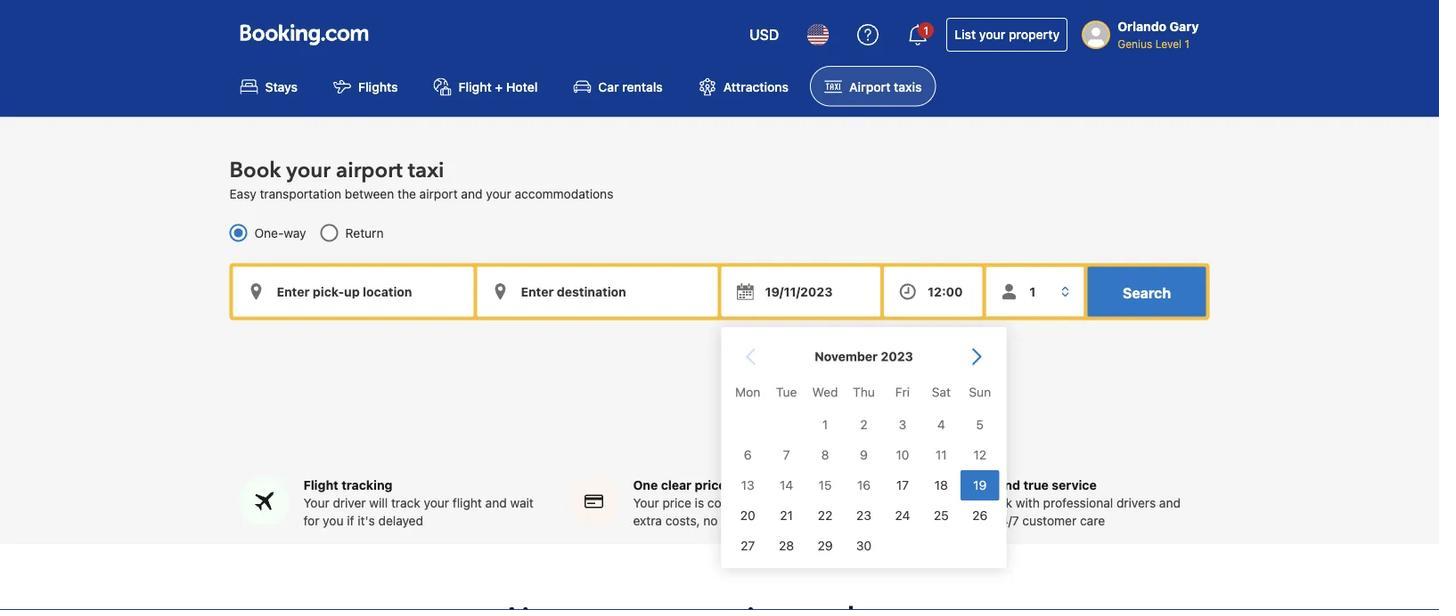 Task type: vqa. For each thing, say whether or not it's contained in the screenshot.
Lake for Lake Garda Hotels
no



Task type: describe. For each thing, give the bounding box(es) containing it.
track
[[391, 496, 421, 511]]

24
[[895, 508, 911, 523]]

gary
[[1170, 19, 1200, 34]]

airport taxis link
[[810, 66, 936, 106]]

28 button
[[768, 531, 806, 562]]

one-
[[255, 225, 284, 240]]

extra
[[633, 514, 662, 529]]

one clear price your price is confirmed up front – no extra costs, no cash required
[[633, 478, 844, 529]]

flight for flight + hotel
[[459, 79, 492, 94]]

sun
[[969, 385, 991, 399]]

9
[[860, 448, 868, 463]]

orlando gary genius level 1
[[1118, 19, 1200, 50]]

stays link
[[226, 66, 312, 106]]

1 button
[[897, 13, 940, 56]]

list
[[955, 27, 976, 42]]

book
[[230, 156, 281, 185]]

way
[[284, 225, 306, 240]]

0 vertical spatial airport
[[336, 156, 403, 185]]

26 button
[[961, 501, 1000, 531]]

list your property link
[[947, 18, 1068, 52]]

1 horizontal spatial no
[[829, 496, 844, 511]]

22
[[818, 508, 833, 523]]

wait
[[510, 496, 534, 511]]

12
[[974, 448, 987, 463]]

30
[[857, 539, 872, 554]]

your up transportation
[[286, 156, 331, 185]]

and inside 'flight tracking your driver will track your flight and wait for you if it's delayed'
[[486, 496, 507, 511]]

november 2023
[[815, 349, 914, 364]]

easy
[[230, 186, 256, 201]]

with
[[1016, 496, 1040, 511]]

28
[[779, 539, 794, 554]]

1 inside orlando gary genius level 1
[[1185, 37, 1190, 50]]

your left accommodations
[[486, 186, 512, 201]]

22 button
[[806, 501, 845, 531]]

20 button
[[729, 501, 768, 531]]

search button
[[1088, 267, 1207, 317]]

Enter pick-up location text field
[[233, 267, 474, 317]]

0 horizontal spatial no
[[704, 514, 718, 529]]

confirmed
[[708, 496, 766, 511]]

sat
[[932, 385, 951, 399]]

rentals
[[623, 79, 663, 94]]

1 inside button
[[924, 24, 929, 37]]

drivers
[[1117, 496, 1156, 511]]

true
[[1024, 478, 1049, 493]]

work
[[985, 496, 1013, 511]]

usd
[[750, 26, 779, 43]]

care
[[1080, 514, 1106, 529]]

fri
[[896, 385, 910, 399]]

stays
[[265, 79, 298, 94]]

0 horizontal spatial price
[[663, 496, 692, 511]]

24 button
[[884, 501, 922, 531]]

front
[[788, 496, 815, 511]]

professional
[[1044, 496, 1114, 511]]

november
[[815, 349, 878, 364]]

flights
[[358, 79, 398, 94]]

flights link
[[319, 66, 412, 106]]

usd button
[[739, 13, 790, 56]]

level
[[1156, 37, 1182, 50]]

3
[[899, 418, 907, 432]]

the
[[398, 186, 416, 201]]

and inside book your airport taxi easy transportation between the airport and your accommodations
[[461, 186, 483, 201]]

14
[[780, 478, 794, 493]]

car rentals link
[[559, 66, 677, 106]]

flight + hotel link
[[420, 66, 552, 106]]

tracking
[[342, 478, 393, 493]]

0 vertical spatial price
[[695, 478, 726, 493]]

mon
[[736, 385, 761, 399]]

8
[[822, 448, 829, 463]]

return
[[346, 225, 384, 240]]

tried and true service we work with professional drivers and have 24/7 customer care
[[963, 478, 1181, 529]]

flight tracking your driver will track your flight and wait for you if it's delayed
[[304, 478, 534, 529]]

taxis
[[894, 79, 922, 94]]

19 button
[[961, 471, 1000, 501]]

one
[[633, 478, 658, 493]]

thu
[[853, 385, 875, 399]]

12:00
[[928, 284, 963, 299]]

5
[[977, 418, 984, 432]]



Task type: locate. For each thing, give the bounding box(es) containing it.
and left wait
[[486, 496, 507, 511]]

27 button
[[729, 531, 768, 562]]

price
[[695, 478, 726, 493], [663, 496, 692, 511]]

–
[[819, 496, 826, 511]]

car
[[599, 79, 619, 94]]

price down clear
[[663, 496, 692, 511]]

flight for flight tracking your driver will track your flight and wait for you if it's delayed
[[304, 478, 339, 493]]

12:00 button
[[885, 267, 983, 317]]

your right track
[[424, 496, 449, 511]]

search
[[1123, 284, 1172, 301]]

tue
[[776, 385, 797, 399]]

tried
[[963, 478, 995, 493]]

1 up 8
[[823, 418, 828, 432]]

between
[[345, 186, 394, 201]]

0 horizontal spatial your
[[304, 496, 330, 511]]

it's
[[358, 514, 375, 529]]

Enter destination text field
[[477, 267, 718, 317]]

0 vertical spatial 1
[[924, 24, 929, 37]]

and
[[461, 186, 483, 201], [998, 478, 1021, 493], [486, 496, 507, 511], [1160, 496, 1181, 511]]

airport
[[850, 79, 891, 94]]

for
[[304, 514, 320, 529]]

1 horizontal spatial flight
[[459, 79, 492, 94]]

cash
[[722, 514, 749, 529]]

29 button
[[806, 531, 845, 562]]

2
[[861, 418, 868, 432]]

1 vertical spatial flight
[[304, 478, 339, 493]]

your inside 'flight tracking your driver will track your flight and wait for you if it's delayed'
[[424, 496, 449, 511]]

up
[[770, 496, 784, 511]]

1 left the list on the top of page
[[924, 24, 929, 37]]

will
[[369, 496, 388, 511]]

we
[[963, 496, 982, 511]]

23
[[857, 508, 872, 523]]

0 horizontal spatial 1
[[823, 418, 828, 432]]

your inside 'flight tracking your driver will track your flight and wait for you if it's delayed'
[[304, 496, 330, 511]]

airport
[[336, 156, 403, 185], [420, 186, 458, 201]]

clear
[[661, 478, 692, 493]]

taxi
[[408, 156, 444, 185]]

11
[[936, 448, 947, 463]]

19
[[974, 478, 987, 493]]

21 button
[[768, 501, 806, 531]]

have
[[963, 514, 990, 529]]

1 vertical spatial price
[[663, 496, 692, 511]]

26
[[973, 508, 988, 523]]

and right the
[[461, 186, 483, 201]]

car rentals
[[599, 79, 663, 94]]

customer
[[1023, 514, 1077, 529]]

no right –
[[829, 496, 844, 511]]

booking.com online hotel reservations image
[[240, 24, 369, 45]]

0 horizontal spatial flight
[[304, 478, 339, 493]]

your up for
[[304, 496, 330, 511]]

2 vertical spatial 1
[[823, 418, 828, 432]]

25
[[934, 508, 949, 523]]

flight left +
[[459, 79, 492, 94]]

hotel
[[506, 79, 538, 94]]

list your property
[[955, 27, 1060, 42]]

1 vertical spatial airport
[[420, 186, 458, 201]]

18
[[935, 478, 948, 493]]

flight + hotel
[[459, 79, 538, 94]]

book your airport taxi easy transportation between the airport and your accommodations
[[230, 156, 614, 201]]

one-way
[[255, 225, 306, 240]]

0 vertical spatial flight
[[459, 79, 492, 94]]

1 vertical spatial 1
[[1185, 37, 1190, 50]]

orlando
[[1118, 19, 1167, 34]]

costs,
[[666, 514, 700, 529]]

21
[[780, 508, 793, 523]]

price up the is
[[695, 478, 726, 493]]

1 horizontal spatial your
[[633, 496, 659, 511]]

and up work
[[998, 478, 1021, 493]]

1 horizontal spatial airport
[[420, 186, 458, 201]]

if
[[347, 514, 354, 529]]

17 button
[[884, 471, 922, 501]]

27
[[741, 539, 755, 554]]

2 your from the left
[[633, 496, 659, 511]]

no down the is
[[704, 514, 718, 529]]

0 horizontal spatial airport
[[336, 156, 403, 185]]

2 horizontal spatial 1
[[1185, 37, 1190, 50]]

your down one
[[633, 496, 659, 511]]

attractions link
[[684, 66, 803, 106]]

service
[[1052, 478, 1097, 493]]

driver
[[333, 496, 366, 511]]

airport down taxi at the top of page
[[420, 186, 458, 201]]

your
[[304, 496, 330, 511], [633, 496, 659, 511]]

flight inside 'flight tracking your driver will track your flight and wait for you if it's delayed'
[[304, 478, 339, 493]]

17
[[897, 478, 909, 493]]

attractions
[[724, 79, 789, 94]]

15
[[819, 478, 832, 493]]

transportation
[[260, 186, 342, 201]]

24/7
[[994, 514, 1019, 529]]

1 horizontal spatial 1
[[924, 24, 929, 37]]

wed
[[813, 385, 839, 399]]

19/11/2023
[[765, 284, 833, 299]]

6
[[744, 448, 752, 463]]

1 down "gary" on the right of page
[[1185, 37, 1190, 50]]

7
[[783, 448, 790, 463]]

1 vertical spatial no
[[704, 514, 718, 529]]

+
[[495, 79, 503, 94]]

23 button
[[845, 501, 884, 531]]

and right drivers
[[1160, 496, 1181, 511]]

1 horizontal spatial price
[[695, 478, 726, 493]]

10
[[896, 448, 910, 463]]

13
[[741, 478, 755, 493]]

airport taxis
[[850, 79, 922, 94]]

required
[[752, 514, 800, 529]]

your right the list on the top of page
[[980, 27, 1006, 42]]

your inside one clear price your price is confirmed up front – no extra costs, no cash required
[[633, 496, 659, 511]]

property
[[1009, 27, 1060, 42]]

1 your from the left
[[304, 496, 330, 511]]

flight up driver
[[304, 478, 339, 493]]

0 vertical spatial no
[[829, 496, 844, 511]]

genius
[[1118, 37, 1153, 50]]

2023
[[881, 349, 914, 364]]

29
[[818, 539, 833, 554]]

you
[[323, 514, 344, 529]]

airport up between in the top left of the page
[[336, 156, 403, 185]]

delayed
[[378, 514, 423, 529]]



